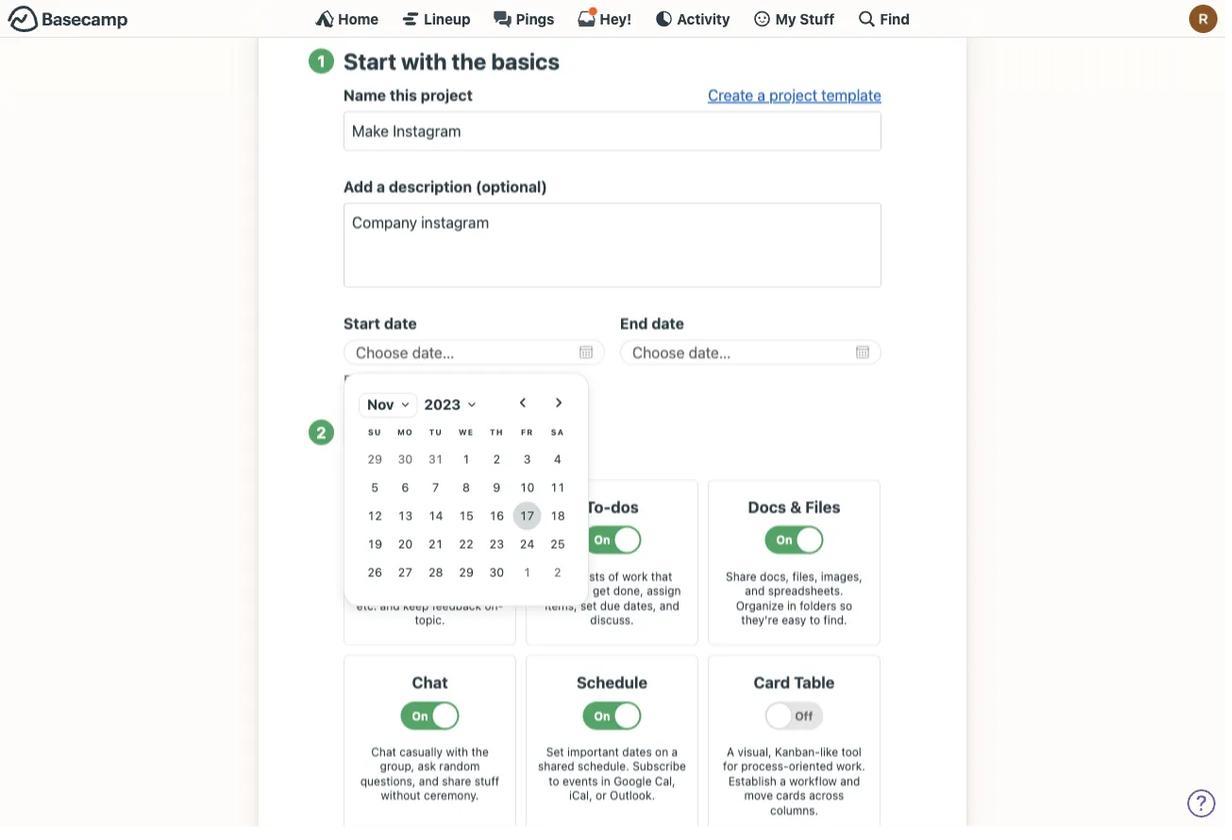 Task type: describe. For each thing, give the bounding box(es) containing it.
0 horizontal spatial 29 button
[[361, 445, 389, 474]]

create a project template link
[[708, 87, 881, 104]]

find button
[[857, 9, 910, 28]]

26 button
[[361, 559, 389, 587]]

0 vertical spatial with
[[401, 48, 447, 74]]

later.
[[532, 452, 564, 469]]

0 vertical spatial 30 button
[[391, 445, 419, 474]]

su
[[368, 428, 382, 437]]

shared
[[538, 760, 574, 773]]

process-
[[741, 760, 789, 773]]

activity link
[[654, 9, 730, 28]]

post
[[357, 570, 381, 583]]

on
[[655, 746, 668, 759]]

stuff
[[475, 775, 499, 788]]

spreadsheets.
[[768, 585, 843, 598]]

lineup link
[[401, 9, 471, 28]]

my stuff button
[[753, 9, 835, 28]]

keep
[[403, 599, 429, 612]]

start with the basics
[[344, 48, 560, 74]]

topic.
[[415, 614, 445, 627]]

or
[[596, 790, 607, 803]]

on-
[[485, 599, 503, 612]]

this
[[390, 87, 417, 104]]

so
[[840, 599, 852, 612]]

questions,
[[360, 775, 416, 788]]

0 vertical spatial tools
[[481, 419, 534, 445]]

12 button
[[361, 502, 389, 530]]

0 horizontal spatial 1
[[317, 52, 325, 70]]

ask
[[418, 760, 436, 773]]

table
[[794, 674, 835, 692]]

11
[[550, 480, 565, 494]]

files
[[805, 498, 840, 516]]

choose
[[344, 419, 425, 445]]

Add a description (optional) text field
[[344, 203, 881, 288]]

1 horizontal spatial 30
[[489, 565, 504, 579]]

kanban-
[[775, 746, 820, 759]]

13
[[398, 509, 413, 522]]

22 button
[[452, 530, 480, 559]]

a right create
[[757, 87, 765, 104]]

25 button
[[543, 530, 572, 559]]

16 button
[[483, 502, 511, 530]]

the inside the chat casually with the group, ask random questions, and share stuff without ceremony.
[[471, 746, 489, 759]]

stuff
[[800, 10, 835, 27]]

activity
[[677, 10, 730, 27]]

docs
[[748, 498, 786, 516]]

my
[[775, 10, 796, 27]]

9 button
[[483, 474, 511, 502]]

etc.
[[357, 599, 377, 612]]

&
[[790, 498, 801, 516]]

6
[[402, 480, 409, 494]]

name
[[344, 87, 386, 104]]

7 button
[[422, 474, 450, 502]]

mo
[[397, 428, 413, 437]]

docs,
[[760, 570, 789, 583]]

establish
[[728, 775, 777, 788]]

1 vertical spatial 29 button
[[452, 559, 480, 587]]

10 button
[[513, 474, 541, 502]]

0 vertical spatial 30
[[398, 452, 413, 466]]

your
[[429, 419, 477, 445]]

files,
[[792, 570, 818, 583]]

5 button
[[361, 474, 389, 502]]

card
[[754, 674, 790, 692]]

21
[[428, 537, 443, 551]]

important
[[567, 746, 619, 759]]

9
[[493, 480, 500, 494]]

1 vertical spatial 30 button
[[483, 559, 511, 587]]

share
[[442, 775, 471, 788]]

6 button
[[391, 474, 419, 502]]

18
[[550, 509, 565, 522]]

17 button
[[513, 502, 541, 530]]

they're
[[741, 614, 778, 627]]

home
[[338, 10, 379, 27]]

and inside the 'share docs, files, images, and spreadsheets. organize in folders so they're easy to find.'
[[745, 585, 765, 598]]

project for a
[[769, 87, 817, 104]]

project for this
[[421, 87, 473, 104]]

work
[[622, 570, 648, 583]]

2 horizontal spatial 2
[[554, 565, 561, 579]]

like
[[820, 746, 838, 759]]

15
[[459, 509, 474, 522]]

chat for chat
[[412, 674, 448, 692]]

4 button
[[543, 445, 572, 474]]

7
[[432, 480, 439, 494]]

get
[[593, 585, 610, 598]]

a visual, kanban-like tool for process-oriented work. establish a workflow and move cards across columns.
[[723, 746, 865, 818]]

1 for the bottommost 1 button
[[523, 565, 531, 579]]

images,
[[821, 570, 863, 583]]

19
[[367, 537, 382, 551]]

visual,
[[738, 746, 772, 759]]

end
[[620, 315, 648, 333]]

of
[[608, 570, 619, 583]]

date for end date
[[651, 315, 684, 333]]

20
[[398, 537, 413, 551]]

0 vertical spatial 2 button
[[483, 445, 511, 474]]

message board
[[371, 498, 488, 516]]

27 button
[[391, 559, 419, 587]]

th
[[490, 428, 504, 437]]

start date
[[344, 315, 417, 333]]

move
[[744, 790, 773, 803]]

always
[[398, 452, 442, 469]]

can
[[371, 452, 395, 469]]

board
[[443, 498, 488, 516]]

main element
[[0, 0, 1225, 38]]

and inside make lists of work that needs to get done, assign items, set due dates, and discuss.
[[659, 599, 679, 612]]

without
[[381, 790, 421, 803]]

group,
[[380, 760, 414, 773]]

with inside the chat casually with the group, ask random questions, and share stuff without ceremony.
[[446, 746, 468, 759]]

27
[[398, 565, 413, 579]]

make
[[552, 570, 580, 583]]

choose your tools
[[344, 419, 534, 445]]

a right "add"
[[377, 178, 385, 196]]

23
[[489, 537, 504, 551]]



Task type: locate. For each thing, give the bounding box(es) containing it.
1 horizontal spatial 1 button
[[513, 559, 541, 587]]

in inside the 'share docs, files, images, and spreadsheets. organize in folders so they're easy to find.'
[[787, 599, 796, 612]]

2 left su at the bottom
[[316, 423, 326, 441]]

29
[[367, 452, 382, 466], [459, 565, 474, 579]]

31
[[428, 452, 443, 466]]

ical,
[[569, 790, 592, 803]]

0 vertical spatial to
[[579, 585, 589, 598]]

1 vertical spatial 30
[[489, 565, 504, 579]]

1 horizontal spatial project
[[769, 87, 817, 104]]

0 vertical spatial chat
[[412, 674, 448, 692]]

0 vertical spatial 1
[[317, 52, 325, 70]]

feedback
[[432, 599, 481, 612]]

dos
[[611, 498, 639, 516]]

message
[[371, 498, 439, 516]]

project left 'template' on the top right of the page
[[769, 87, 817, 104]]

set
[[546, 746, 564, 759]]

1 vertical spatial tools
[[497, 452, 529, 469]]

a
[[727, 746, 734, 759]]

workflow
[[789, 775, 837, 788]]

1 horizontal spatial 29 button
[[452, 559, 480, 587]]

Name this project text field
[[344, 112, 881, 151]]

in up easy
[[787, 599, 796, 612]]

random
[[439, 760, 480, 773]]

1 horizontal spatial 2 button
[[543, 559, 572, 587]]

end date
[[620, 315, 684, 333]]

pitch
[[476, 570, 503, 583]]

fr
[[521, 428, 533, 437]]

Choose date… field
[[344, 340, 605, 365], [620, 340, 881, 365]]

a up cards
[[780, 775, 786, 788]]

start for start with the basics
[[344, 48, 396, 74]]

to down shared
[[549, 775, 559, 788]]

casually
[[399, 746, 443, 759]]

8
[[462, 480, 470, 494]]

project down start with the basics
[[421, 87, 473, 104]]

20 button
[[391, 530, 419, 559]]

0 horizontal spatial dates
[[399, 372, 435, 388]]

chat for chat casually with the group, ask random questions, and share stuff without ceremony.
[[371, 746, 396, 759]]

to inside the 'share docs, files, images, and spreadsheets. organize in folders so they're easy to find.'
[[809, 614, 820, 627]]

date up the remove dates
[[384, 315, 417, 333]]

work.
[[836, 760, 865, 773]]

date for start date
[[384, 315, 417, 333]]

1 button
[[452, 445, 480, 474], [513, 559, 541, 587]]

2 horizontal spatial to
[[809, 614, 820, 627]]

1 vertical spatial with
[[446, 746, 468, 759]]

1 horizontal spatial 1
[[462, 452, 470, 466]]

tools up 3
[[481, 419, 534, 445]]

1 vertical spatial 1
[[462, 452, 470, 466]]

date right end
[[651, 315, 684, 333]]

with up name this project at top
[[401, 48, 447, 74]]

1 horizontal spatial 29
[[459, 565, 474, 579]]

tools up 10
[[497, 452, 529, 469]]

hey!
[[600, 10, 632, 27]]

1 horizontal spatial 30 button
[[483, 559, 511, 587]]

add a description (optional)
[[344, 178, 547, 196]]

1 button down we
[[452, 445, 480, 474]]

announcements,
[[384, 570, 473, 583]]

12
[[367, 509, 382, 522]]

oriented
[[789, 760, 833, 773]]

30
[[398, 452, 413, 466], [489, 565, 504, 579]]

ideas,
[[364, 585, 396, 598]]

1 down home link
[[317, 52, 325, 70]]

date
[[384, 315, 417, 333], [651, 315, 684, 333]]

2 date from the left
[[651, 315, 684, 333]]

and
[[745, 585, 765, 598], [380, 599, 400, 612], [659, 599, 679, 612], [419, 775, 439, 788], [840, 775, 860, 788]]

1 down we
[[462, 452, 470, 466]]

1 for the top 1 button
[[462, 452, 470, 466]]

share
[[726, 570, 757, 583]]

dates inside set important dates on a shared schedule. subscribe to events in google cal, ical, or outlook.
[[622, 746, 652, 759]]

to-dos
[[585, 498, 639, 516]]

0 horizontal spatial 30 button
[[391, 445, 419, 474]]

to
[[579, 585, 589, 598], [809, 614, 820, 627], [549, 775, 559, 788]]

2 project from the left
[[769, 87, 817, 104]]

17
[[520, 509, 535, 522]]

chat down topic. at the bottom of the page
[[412, 674, 448, 692]]

0 vertical spatial 29
[[367, 452, 382, 466]]

0 horizontal spatial project
[[421, 87, 473, 104]]

0 horizontal spatial date
[[384, 315, 417, 333]]

2 vertical spatial 1
[[523, 565, 531, 579]]

start up remove
[[344, 315, 380, 333]]

start up name
[[344, 48, 396, 74]]

29 down su at the bottom
[[367, 452, 382, 466]]

1 horizontal spatial 2
[[493, 452, 500, 466]]

to-
[[585, 498, 611, 516]]

1 vertical spatial 1 button
[[513, 559, 541, 587]]

to inside make lists of work that needs to get done, assign items, set due dates, and discuss.
[[579, 585, 589, 598]]

chat up "group," at the bottom of the page
[[371, 746, 396, 759]]

1 horizontal spatial choose date… field
[[620, 340, 881, 365]]

0 vertical spatial start
[[344, 48, 396, 74]]

discuss.
[[590, 614, 634, 627]]

2 start from the top
[[344, 315, 380, 333]]

1 horizontal spatial in
[[787, 599, 796, 612]]

2 button down the 25
[[543, 559, 572, 587]]

30 button down mo
[[391, 445, 419, 474]]

2 down th
[[493, 452, 500, 466]]

a inside set important dates on a shared schedule. subscribe to events in google cal, ical, or outlook.
[[672, 746, 678, 759]]

1 vertical spatial 2
[[493, 452, 500, 466]]

1 vertical spatial dates
[[622, 746, 652, 759]]

due
[[600, 599, 620, 612]]

0 vertical spatial 2
[[316, 423, 326, 441]]

1 vertical spatial the
[[471, 746, 489, 759]]

29 button down su at the bottom
[[361, 445, 389, 474]]

1
[[317, 52, 325, 70], [462, 452, 470, 466], [523, 565, 531, 579]]

a inside a visual, kanban-like tool for process-oriented work. establish a workflow and move cards across columns.
[[780, 775, 786, 788]]

cards
[[776, 790, 806, 803]]

1 vertical spatial start
[[344, 315, 380, 333]]

28
[[428, 565, 443, 579]]

lineup
[[424, 10, 471, 27]]

30 button down 23
[[483, 559, 511, 587]]

30 right can
[[398, 452, 413, 466]]

the down lineup
[[452, 48, 486, 74]]

set important dates on a shared schedule. subscribe to events in google cal, ical, or outlook.
[[538, 746, 686, 803]]

0 horizontal spatial 1 button
[[452, 445, 480, 474]]

to down folders in the right of the page
[[809, 614, 820, 627]]

2023
[[424, 396, 461, 413]]

basics
[[491, 48, 560, 74]]

and up "organize"
[[745, 585, 765, 598]]

1 horizontal spatial date
[[651, 315, 684, 333]]

and down ideas,
[[380, 599, 400, 612]]

hey! button
[[577, 7, 632, 28]]

the up random
[[471, 746, 489, 759]]

0 horizontal spatial 2
[[316, 423, 326, 441]]

remove dates
[[344, 372, 435, 388]]

10
[[520, 480, 535, 494]]

find.
[[823, 614, 847, 627]]

and down work.
[[840, 775, 860, 788]]

0 vertical spatial in
[[787, 599, 796, 612]]

across
[[809, 790, 844, 803]]

dates left on
[[622, 746, 652, 759]]

1 horizontal spatial dates
[[622, 746, 652, 759]]

description
[[389, 178, 472, 196]]

tool
[[841, 746, 862, 759]]

card table
[[754, 674, 835, 692]]

2 choose date… field from the left
[[620, 340, 881, 365]]

chat inside the chat casually with the group, ask random questions, and share stuff without ceremony.
[[371, 746, 396, 759]]

0 horizontal spatial in
[[601, 775, 610, 788]]

1 vertical spatial 2 button
[[543, 559, 572, 587]]

0 horizontal spatial 30
[[398, 452, 413, 466]]

and down ask on the left of the page
[[419, 775, 439, 788]]

2 button down th
[[483, 445, 511, 474]]

1 choose date… field from the left
[[344, 340, 605, 365]]

1 start from the top
[[344, 48, 396, 74]]

in down schedule.
[[601, 775, 610, 788]]

18 button
[[543, 502, 572, 530]]

a right on
[[672, 746, 678, 759]]

1 date from the left
[[384, 315, 417, 333]]

ceremony.
[[424, 790, 479, 803]]

30 down 23 button
[[489, 565, 504, 579]]

1 vertical spatial chat
[[371, 746, 396, 759]]

events
[[563, 775, 598, 788]]

1 vertical spatial to
[[809, 614, 820, 627]]

28 button
[[422, 559, 450, 587]]

easy
[[782, 614, 806, 627]]

0 vertical spatial 1 button
[[452, 445, 480, 474]]

1 project from the left
[[421, 87, 473, 104]]

1 down 24 button at bottom left
[[523, 565, 531, 579]]

1 vertical spatial 29
[[459, 565, 474, 579]]

0 horizontal spatial choose date… field
[[344, 340, 605, 365]]

to up set
[[579, 585, 589, 598]]

0 horizontal spatial 2 button
[[483, 445, 511, 474]]

0 vertical spatial the
[[452, 48, 486, 74]]

switch accounts image
[[8, 5, 128, 34]]

in inside set important dates on a shared schedule. subscribe to events in google cal, ical, or outlook.
[[601, 775, 610, 788]]

19 button
[[361, 530, 389, 559]]

nov
[[367, 396, 394, 413]]

dates,
[[623, 599, 656, 612]]

3
[[523, 452, 531, 466]]

dates up 2023
[[399, 372, 435, 388]]

2 horizontal spatial 1
[[523, 565, 531, 579]]

assign
[[647, 585, 681, 598]]

24 button
[[513, 530, 541, 559]]

ruby image
[[1189, 5, 1217, 33]]

to inside set important dates on a shared schedule. subscribe to events in google cal, ical, or outlook.
[[549, 775, 559, 788]]

2 up needs
[[554, 565, 561, 579]]

0 horizontal spatial 29
[[367, 452, 382, 466]]

the
[[452, 48, 486, 74], [471, 746, 489, 759]]

1 button down 24
[[513, 559, 541, 587]]

2 vertical spatial 2
[[554, 565, 561, 579]]

change
[[445, 452, 493, 469]]

2 vertical spatial to
[[549, 775, 559, 788]]

and inside post announcements, pitch ideas, progress updates, etc. and keep feedback on- topic.
[[380, 599, 400, 612]]

and inside a visual, kanban-like tool for process-oriented work. establish a workflow and move cards across columns.
[[840, 775, 860, 788]]

0 horizontal spatial to
[[549, 775, 559, 788]]

with
[[401, 48, 447, 74], [446, 746, 468, 759]]

5
[[371, 480, 378, 494]]

and down assign
[[659, 599, 679, 612]]

8 button
[[452, 474, 480, 502]]

1 horizontal spatial to
[[579, 585, 589, 598]]

tu
[[429, 428, 443, 437]]

29 button
[[361, 445, 389, 474], [452, 559, 480, 587]]

29 button down 22
[[452, 559, 480, 587]]

chat casually with the group, ask random questions, and share stuff without ceremony.
[[360, 746, 499, 803]]

start for start date
[[344, 315, 380, 333]]

0 vertical spatial dates
[[399, 372, 435, 388]]

0 vertical spatial 29 button
[[361, 445, 389, 474]]

in
[[787, 599, 796, 612], [601, 775, 610, 788]]

google
[[614, 775, 652, 788]]

a
[[757, 87, 765, 104], [377, 178, 385, 196], [672, 746, 678, 759], [780, 775, 786, 788]]

0 horizontal spatial chat
[[371, 746, 396, 759]]

with up random
[[446, 746, 468, 759]]

and inside the chat casually with the group, ask random questions, and share stuff without ceremony.
[[419, 775, 439, 788]]

29 up updates,
[[459, 565, 474, 579]]

1 horizontal spatial chat
[[412, 674, 448, 692]]

1 vertical spatial in
[[601, 775, 610, 788]]



Task type: vqa. For each thing, say whether or not it's contained in the screenshot.


